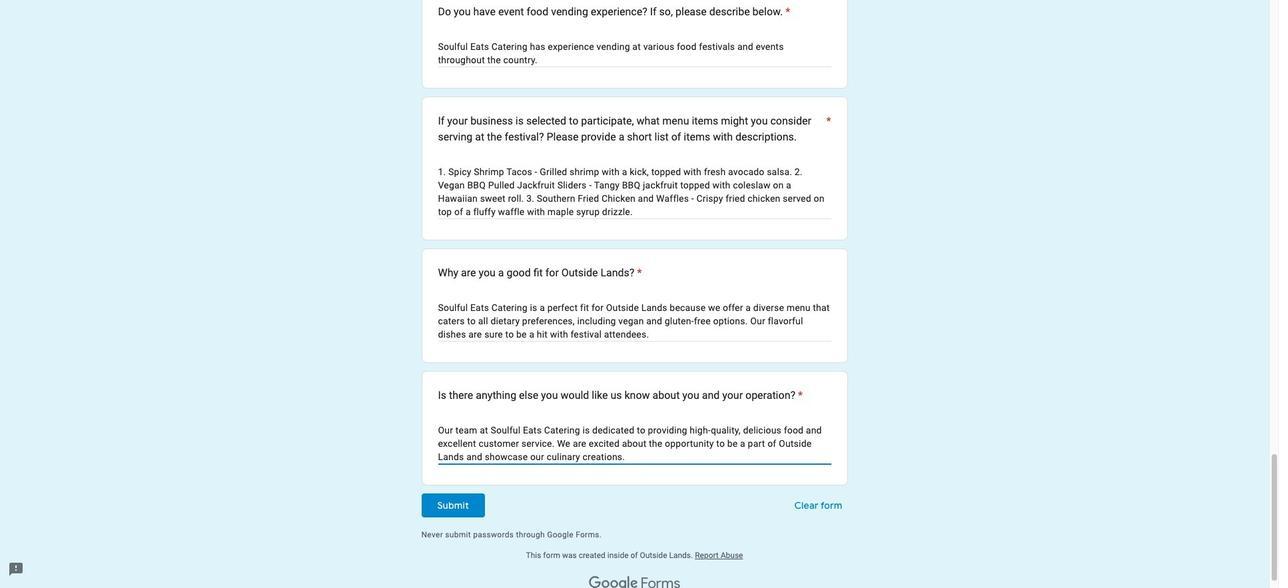 Task type: vqa. For each thing, say whether or not it's contained in the screenshot.
Menus field
no



Task type: describe. For each thing, give the bounding box(es) containing it.
3 your answer text field from the top
[[438, 302, 832, 342]]

required question element for second your answer text field from the bottom
[[635, 266, 642, 282]]

2 your answer text field from the top
[[438, 166, 832, 219]]

heading for third your answer text field from the bottom
[[438, 114, 832, 146]]



Task type: locate. For each thing, give the bounding box(es) containing it.
google image
[[589, 577, 638, 589]]

4 heading from the top
[[438, 388, 803, 404]]

report a problem to google image
[[8, 562, 24, 578]]

heading
[[438, 4, 791, 20], [438, 114, 832, 146], [438, 266, 642, 282], [438, 388, 803, 404]]

3 heading from the top
[[438, 266, 642, 282]]

Your answer text field
[[438, 40, 832, 67], [438, 166, 832, 219], [438, 302, 832, 342], [438, 424, 832, 464]]

list
[[422, 0, 848, 486]]

required question element for third your answer text field from the bottom
[[824, 114, 832, 146]]

heading for second your answer text field from the bottom
[[438, 266, 642, 282]]

required question element
[[784, 4, 791, 20], [824, 114, 832, 146], [635, 266, 642, 282], [796, 388, 803, 404]]

heading for 4th your answer text field from the top
[[438, 388, 803, 404]]

heading for fourth your answer text field from the bottom of the page
[[438, 4, 791, 20]]

required question element for 4th your answer text field from the top
[[796, 388, 803, 404]]

1 heading from the top
[[438, 4, 791, 20]]

1 your answer text field from the top
[[438, 40, 832, 67]]

4 your answer text field from the top
[[438, 424, 832, 464]]

2 heading from the top
[[438, 114, 832, 146]]

required question element for fourth your answer text field from the bottom of the page
[[784, 4, 791, 20]]



